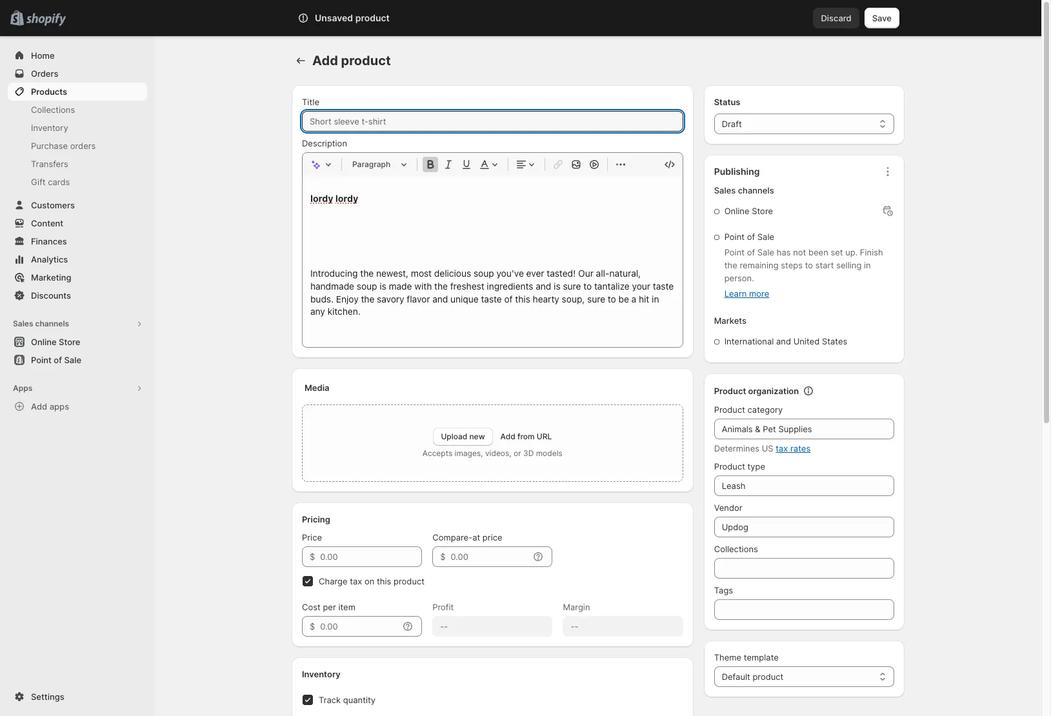 Task type: locate. For each thing, give the bounding box(es) containing it.
price
[[302, 532, 322, 543]]

1 horizontal spatial sales channels
[[714, 185, 774, 196]]

inventory up purchase
[[31, 123, 68, 133]]

us
[[762, 443, 773, 454]]

1 vertical spatial add
[[31, 401, 47, 412]]

2 vertical spatial product
[[714, 461, 745, 472]]

1 vertical spatial channels
[[35, 319, 69, 328]]

online down publishing
[[724, 206, 750, 216]]

tax right us
[[776, 443, 788, 454]]

0 horizontal spatial point of sale
[[31, 355, 81, 365]]

media
[[305, 383, 329, 393]]

1 horizontal spatial sales
[[714, 185, 736, 196]]

1 horizontal spatial add
[[312, 53, 338, 68]]

0 vertical spatial inventory
[[31, 123, 68, 133]]

online up point of sale button
[[31, 337, 57, 347]]

template
[[744, 652, 779, 663]]

0 horizontal spatial add
[[31, 401, 47, 412]]

international and united states
[[724, 336, 847, 347]]

inventory up the track
[[302, 669, 341, 680]]

0 vertical spatial tax
[[776, 443, 788, 454]]

2 product from the top
[[714, 405, 745, 415]]

gift
[[31, 177, 46, 187]]

sale
[[757, 232, 774, 242], [757, 247, 774, 257], [64, 355, 81, 365]]

sales channels down the discounts
[[13, 319, 69, 328]]

add for add product
[[312, 53, 338, 68]]

online store inside button
[[31, 337, 80, 347]]

determines
[[714, 443, 760, 454]]

0 horizontal spatial sales channels
[[13, 319, 69, 328]]

orders
[[31, 68, 58, 79]]

rates
[[790, 443, 811, 454]]

at
[[472, 532, 480, 543]]

paragraph button
[[347, 157, 412, 172]]

0 horizontal spatial inventory
[[31, 123, 68, 133]]

Collections text field
[[714, 558, 894, 579]]

product
[[355, 12, 390, 23], [341, 53, 391, 68], [394, 576, 425, 587], [753, 672, 784, 682]]

$ down cost
[[310, 621, 315, 632]]

1 horizontal spatial tax
[[776, 443, 788, 454]]

apps
[[49, 401, 69, 412]]

add inside button
[[31, 401, 47, 412]]

margin
[[563, 602, 590, 612]]

$ down price at the bottom
[[310, 552, 315, 562]]

inventory
[[31, 123, 68, 133], [302, 669, 341, 680]]

1 vertical spatial sales
[[13, 319, 33, 328]]

vendor
[[714, 503, 743, 513]]

product down determines at the right of the page
[[714, 461, 745, 472]]

0 horizontal spatial store
[[59, 337, 80, 347]]

add left from
[[500, 432, 516, 441]]

0 horizontal spatial online store
[[31, 337, 80, 347]]

add from url button
[[500, 432, 552, 441]]

channels down publishing
[[738, 185, 774, 196]]

0 vertical spatial sales channels
[[714, 185, 774, 196]]

0 horizontal spatial tax
[[350, 576, 362, 587]]

0 vertical spatial collections
[[31, 105, 75, 115]]

2 horizontal spatial add
[[500, 432, 516, 441]]

1 horizontal spatial collections
[[714, 544, 758, 554]]

analytics link
[[8, 250, 147, 268]]

type
[[748, 461, 765, 472]]

united
[[793, 336, 820, 347]]

1 vertical spatial inventory
[[302, 669, 341, 680]]

purchase
[[31, 141, 68, 151]]

products link
[[8, 83, 147, 101]]

determines us tax rates
[[714, 443, 811, 454]]

search button
[[334, 8, 708, 28]]

online inside button
[[31, 337, 57, 347]]

product up the product category
[[714, 386, 746, 396]]

sales channels down publishing
[[714, 185, 774, 196]]

0 horizontal spatial channels
[[35, 319, 69, 328]]

1 vertical spatial online
[[31, 337, 57, 347]]

images,
[[455, 448, 483, 458]]

product for add product
[[341, 53, 391, 68]]

sales down publishing
[[714, 185, 736, 196]]

upload new
[[441, 432, 485, 441]]

3d
[[523, 448, 534, 458]]

1 vertical spatial point of sale
[[31, 355, 81, 365]]

of inside button
[[54, 355, 62, 365]]

2 vertical spatial add
[[500, 432, 516, 441]]

home link
[[8, 46, 147, 65]]

product for product category
[[714, 405, 745, 415]]

product down product organization
[[714, 405, 745, 415]]

products
[[31, 86, 67, 97]]

point inside button
[[31, 355, 52, 365]]

cost per item
[[302, 602, 356, 612]]

apps button
[[8, 379, 147, 398]]

tax left on
[[350, 576, 362, 587]]

collections down vendor
[[714, 544, 758, 554]]

1 vertical spatial of
[[747, 247, 755, 257]]

store down sales channels button on the top left of the page
[[59, 337, 80, 347]]

url
[[537, 432, 552, 441]]

1 vertical spatial sale
[[757, 247, 774, 257]]

0 horizontal spatial sales
[[13, 319, 33, 328]]

1 vertical spatial point
[[724, 247, 745, 257]]

store inside button
[[59, 337, 80, 347]]

store down publishing
[[752, 206, 773, 216]]

price
[[483, 532, 502, 543]]

1 vertical spatial online store
[[31, 337, 80, 347]]

add for add apps
[[31, 401, 47, 412]]

the
[[724, 260, 737, 270]]

sales down the discounts
[[13, 319, 33, 328]]

home
[[31, 50, 55, 61]]

point of sale
[[724, 232, 774, 242], [31, 355, 81, 365]]

channels
[[738, 185, 774, 196], [35, 319, 69, 328]]

gift cards
[[31, 177, 70, 187]]

theme template
[[714, 652, 779, 663]]

online
[[724, 206, 750, 216], [31, 337, 57, 347]]

in
[[864, 260, 871, 270]]

0 vertical spatial point
[[724, 232, 745, 242]]

save button
[[865, 8, 900, 28]]

track
[[319, 695, 341, 705]]

finish
[[860, 247, 883, 257]]

$ for cost per item
[[310, 621, 315, 632]]

online store up point of sale button
[[31, 337, 80, 347]]

store
[[752, 206, 773, 216], [59, 337, 80, 347]]

1 horizontal spatial online
[[724, 206, 750, 216]]

selling
[[836, 260, 862, 270]]

2 vertical spatial point
[[31, 355, 52, 365]]

of
[[747, 232, 755, 242], [747, 247, 755, 257], [54, 355, 62, 365]]

2 vertical spatial of
[[54, 355, 62, 365]]

new
[[469, 432, 485, 441]]

product right this in the left of the page
[[394, 576, 425, 587]]

product down template
[[753, 672, 784, 682]]

0 vertical spatial point of sale
[[724, 232, 774, 242]]

point of sale inside button
[[31, 355, 81, 365]]

add up title
[[312, 53, 338, 68]]

1 vertical spatial product
[[714, 405, 745, 415]]

0 vertical spatial add
[[312, 53, 338, 68]]

1 product from the top
[[714, 386, 746, 396]]

default
[[722, 672, 750, 682]]

Tags text field
[[714, 599, 894, 620]]

gift cards link
[[8, 173, 147, 191]]

Product type text field
[[714, 476, 894, 496]]

point of sale up remaining
[[724, 232, 774, 242]]

online store down publishing
[[724, 206, 773, 216]]

1 vertical spatial tax
[[350, 576, 362, 587]]

1 horizontal spatial online store
[[724, 206, 773, 216]]

sales inside sales channels button
[[13, 319, 33, 328]]

Vendor text field
[[714, 517, 894, 538]]

accepts
[[423, 448, 452, 458]]

product right unsaved on the top left of page
[[355, 12, 390, 23]]

2 vertical spatial sale
[[64, 355, 81, 365]]

1 horizontal spatial store
[[752, 206, 773, 216]]

product down search
[[341, 53, 391, 68]]

markets
[[714, 316, 747, 326]]

purchase orders link
[[8, 137, 147, 155]]

online store button
[[0, 333, 155, 351]]

product
[[714, 386, 746, 396], [714, 405, 745, 415], [714, 461, 745, 472]]

$
[[310, 552, 315, 562], [440, 552, 446, 562], [310, 621, 315, 632]]

0 vertical spatial online
[[724, 206, 750, 216]]

1 vertical spatial sales channels
[[13, 319, 69, 328]]

add
[[312, 53, 338, 68], [31, 401, 47, 412], [500, 432, 516, 441]]

0 horizontal spatial online
[[31, 337, 57, 347]]

charge tax on this product
[[319, 576, 425, 587]]

0 vertical spatial store
[[752, 206, 773, 216]]

description
[[302, 138, 347, 148]]

publishing
[[714, 166, 760, 177]]

0 vertical spatial product
[[714, 386, 746, 396]]

0 vertical spatial channels
[[738, 185, 774, 196]]

add left apps
[[31, 401, 47, 412]]

3 product from the top
[[714, 461, 745, 472]]

1 vertical spatial store
[[59, 337, 80, 347]]

point of sale down "online store" button
[[31, 355, 81, 365]]

up.
[[845, 247, 858, 257]]

compare-at price
[[432, 532, 502, 543]]

product organization
[[714, 386, 799, 396]]

product for product organization
[[714, 386, 746, 396]]

sales
[[714, 185, 736, 196], [13, 319, 33, 328]]

sale inside the point of sale has not been set up. finish the remaining steps to start selling in person. learn more
[[757, 247, 774, 257]]

$ down compare-
[[440, 552, 446, 562]]

Price text field
[[320, 547, 422, 567]]

collections down products
[[31, 105, 75, 115]]

channels down the discounts
[[35, 319, 69, 328]]



Task type: describe. For each thing, give the bounding box(es) containing it.
discard
[[821, 13, 852, 23]]

point inside the point of sale has not been set up. finish the remaining steps to start selling in person. learn more
[[724, 247, 745, 257]]

Profit text field
[[432, 616, 553, 637]]

$ for compare-at price
[[440, 552, 446, 562]]

item
[[338, 602, 356, 612]]

per
[[323, 602, 336, 612]]

purchase orders
[[31, 141, 96, 151]]

discounts link
[[8, 287, 147, 305]]

point of sale link
[[8, 351, 147, 369]]

learn more link
[[724, 288, 769, 299]]

analytics
[[31, 254, 68, 265]]

accepts images, videos, or 3d models
[[423, 448, 563, 458]]

or
[[514, 448, 521, 458]]

$ for price
[[310, 552, 315, 562]]

start
[[815, 260, 834, 270]]

1 horizontal spatial inventory
[[302, 669, 341, 680]]

not
[[793, 247, 806, 257]]

marketing link
[[8, 268, 147, 287]]

Compare-at price text field
[[451, 547, 529, 567]]

category
[[748, 405, 783, 415]]

unsaved product
[[315, 12, 390, 23]]

upload
[[441, 432, 467, 441]]

from
[[518, 432, 535, 441]]

orders link
[[8, 65, 147, 83]]

1 vertical spatial collections
[[714, 544, 758, 554]]

search
[[355, 13, 383, 23]]

0 horizontal spatial collections
[[31, 105, 75, 115]]

marketing
[[31, 272, 71, 283]]

0 vertical spatial sale
[[757, 232, 774, 242]]

cost
[[302, 602, 321, 612]]

Cost per item text field
[[320, 616, 399, 637]]

content link
[[8, 214, 147, 232]]

content
[[31, 218, 63, 228]]

shopify image
[[26, 13, 66, 26]]

apps
[[13, 383, 32, 393]]

person.
[[724, 273, 754, 283]]

cards
[[48, 177, 70, 187]]

settings link
[[8, 688, 147, 706]]

transfers link
[[8, 155, 147, 173]]

settings
[[31, 692, 64, 702]]

add product
[[312, 53, 391, 68]]

0 vertical spatial of
[[747, 232, 755, 242]]

1 horizontal spatial channels
[[738, 185, 774, 196]]

tags
[[714, 585, 733, 596]]

channels inside button
[[35, 319, 69, 328]]

profit
[[432, 602, 454, 612]]

sale inside 'point of sale' link
[[64, 355, 81, 365]]

discard button
[[813, 8, 859, 28]]

sales channels inside sales channels button
[[13, 319, 69, 328]]

add from url
[[500, 432, 552, 441]]

0 vertical spatial sales
[[714, 185, 736, 196]]

title
[[302, 97, 319, 107]]

transfers
[[31, 159, 68, 169]]

tax rates link
[[776, 443, 811, 454]]

product for unsaved product
[[355, 12, 390, 23]]

this
[[377, 576, 391, 587]]

Title text field
[[302, 111, 683, 132]]

to
[[805, 260, 813, 270]]

discounts
[[31, 290, 71, 301]]

set
[[831, 247, 843, 257]]

product type
[[714, 461, 765, 472]]

models
[[536, 448, 563, 458]]

remaining
[[740, 260, 779, 270]]

product category
[[714, 405, 783, 415]]

videos,
[[485, 448, 512, 458]]

on
[[365, 576, 374, 587]]

learn
[[724, 288, 747, 299]]

add apps
[[31, 401, 69, 412]]

Margin text field
[[563, 616, 683, 637]]

online store link
[[8, 333, 147, 351]]

product for default product
[[753, 672, 784, 682]]

of inside the point of sale has not been set up. finish the remaining steps to start selling in person. learn more
[[747, 247, 755, 257]]

orders
[[70, 141, 96, 151]]

0 vertical spatial online store
[[724, 206, 773, 216]]

has
[[777, 247, 791, 257]]

save
[[872, 13, 892, 23]]

customers link
[[8, 196, 147, 214]]

organization
[[748, 386, 799, 396]]

add for add from url
[[500, 432, 516, 441]]

1 horizontal spatial point of sale
[[724, 232, 774, 242]]

unsaved
[[315, 12, 353, 23]]

been
[[809, 247, 828, 257]]

theme
[[714, 652, 742, 663]]

compare-
[[432, 532, 472, 543]]

track quantity
[[319, 695, 376, 705]]

Product category text field
[[714, 419, 894, 439]]

product for product type
[[714, 461, 745, 472]]

default product
[[722, 672, 784, 682]]

upload new button
[[433, 428, 493, 446]]

point of sale button
[[0, 351, 155, 369]]

charge
[[319, 576, 348, 587]]

international
[[724, 336, 774, 347]]



Task type: vqa. For each thing, say whether or not it's contained in the screenshot.
Sale within the Point of Sale has not been set up. Finish the remaining steps to start selling in person. Learn more
yes



